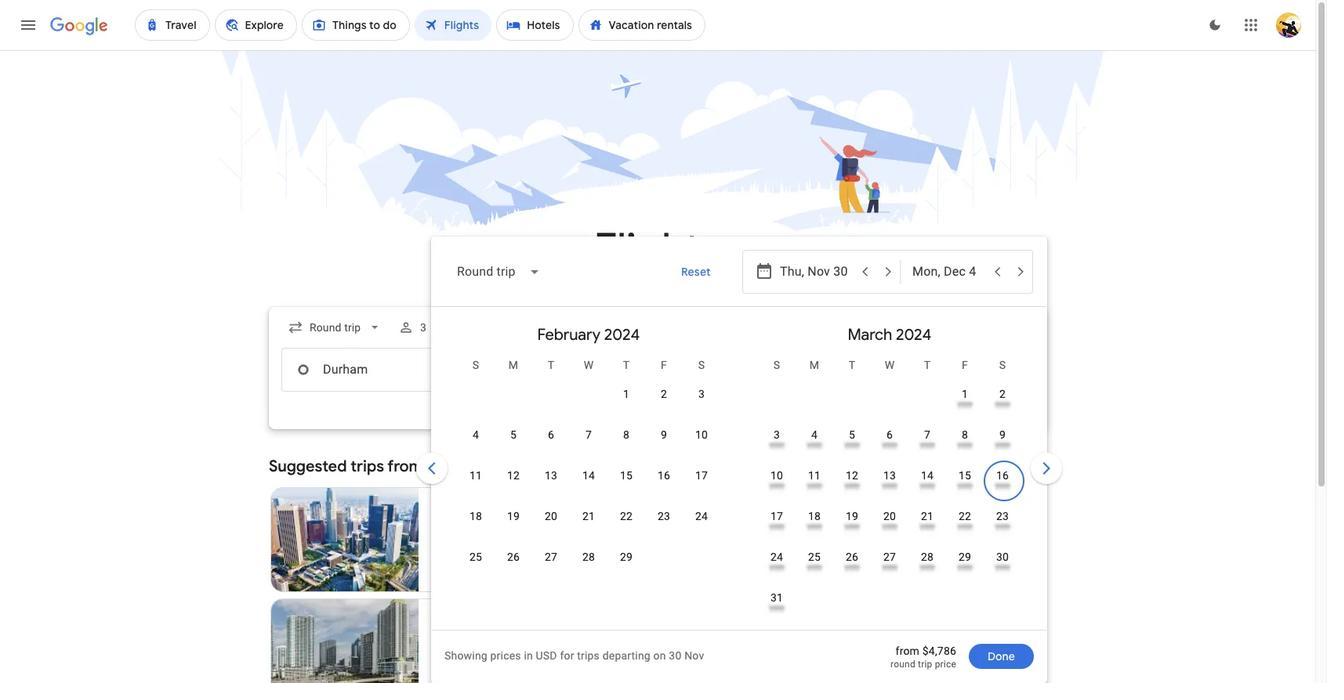 Task type: vqa. For each thing, say whether or not it's contained in the screenshot.
third radio from right
no



Task type: describe. For each thing, give the bounding box(es) containing it.
sat, mar 16 element
[[997, 468, 1009, 484]]

3 button
[[392, 309, 455, 347]]

24 button
[[683, 509, 721, 547]]

$4,786
[[923, 645, 957, 658]]

3 button
[[683, 387, 721, 424]]

31 ????
[[770, 592, 785, 614]]

in
[[524, 650, 533, 663]]

showing
[[445, 650, 488, 663]]

destinations
[[964, 460, 1028, 474]]

12 button
[[495, 468, 533, 506]]

20 ????
[[882, 511, 898, 533]]

march
[[848, 325, 893, 345]]

14 ????
[[920, 470, 935, 492]]

miami
[[431, 612, 467, 628]]

1 for 1
[[623, 388, 630, 401]]

sun, feb 4 element
[[473, 427, 479, 443]]

fri, mar 22 element
[[959, 509, 972, 525]]

???? for 9
[[995, 442, 1011, 451]]

21 for 21 ????
[[921, 511, 934, 523]]

4 for 4
[[473, 429, 479, 442]]

30 ????
[[995, 551, 1011, 573]]

19 ????
[[845, 511, 860, 533]]

sat, mar 9 element
[[1000, 427, 1006, 443]]

fri, mar 15 element
[[959, 468, 972, 484]]

sun, mar 3 element
[[774, 427, 780, 443]]

26 for 26
[[507, 551, 520, 564]]

row containing 17
[[758, 502, 1022, 547]]

sun, mar 31 element
[[771, 591, 784, 606]]

5 for 5
[[511, 429, 517, 442]]

21 for 21
[[583, 511, 595, 523]]

10 for 10 ????
[[771, 470, 784, 482]]

27 button
[[533, 550, 570, 587]]

16 for 16 ????
[[997, 470, 1009, 482]]

2024 for march 2024
[[896, 325, 932, 345]]

Return text field
[[913, 251, 985, 293]]

11 for 11
[[470, 470, 482, 482]]

11 ????
[[807, 470, 822, 492]]

wed, mar 27 element
[[884, 550, 896, 565]]

los
[[431, 501, 452, 517]]

1 button
[[608, 387, 645, 424]]

24 for 24 ????
[[771, 551, 784, 564]]

2 ????
[[995, 388, 1011, 410]]

3 inside button
[[699, 388, 705, 401]]

1 s from the left
[[473, 359, 479, 372]]

27 for 27 ????
[[884, 551, 896, 564]]

???? for 23
[[995, 524, 1011, 533]]

6 button
[[533, 427, 570, 465]]

fri, mar 8 element
[[962, 427, 969, 443]]

row containing 4
[[457, 420, 721, 465]]

25 ????
[[807, 551, 822, 573]]

mon, feb 19 element
[[507, 509, 520, 525]]

sun, mar 24 element
[[771, 550, 784, 565]]

3 t from the left
[[849, 359, 856, 372]]

allegiant image
[[431, 645, 444, 658]]

fri, feb 2 element
[[661, 387, 667, 402]]

round
[[891, 660, 916, 671]]

2 button
[[645, 387, 683, 424]]

4 t from the left
[[924, 359, 931, 372]]

0 horizontal spatial 30
[[669, 650, 682, 663]]

tue, feb 27 element
[[545, 550, 558, 565]]

21 button
[[570, 509, 608, 547]]

18 button
[[457, 509, 495, 547]]

wed, mar 13 element
[[884, 468, 896, 484]]

1 for 1 ????
[[962, 388, 969, 401]]

row containing 25
[[457, 543, 645, 587]]

20 for 20 ????
[[884, 511, 896, 523]]

from inside region
[[388, 457, 423, 477]]

2 for 2 ????
[[1000, 388, 1006, 401]]

tue, mar 19 element
[[846, 509, 859, 525]]

30 inside '30 ????'
[[997, 551, 1009, 564]]

12 for 12 ????
[[846, 470, 859, 482]]

7 ????
[[920, 429, 935, 451]]

???? for 30
[[995, 565, 1011, 573]]

thu, feb 15 element
[[620, 468, 633, 484]]

2 – 9
[[453, 518, 478, 531]]

min
[[540, 645, 559, 658]]

5 for 5 ????
[[849, 429, 856, 442]]

dec inside los angeles dec 2 – 9
[[431, 518, 450, 531]]

26 for 26 ????
[[846, 551, 859, 564]]

22 button
[[608, 509, 645, 547]]

trips inside "flight" search box
[[577, 650, 600, 663]]

23 button
[[645, 509, 683, 547]]

19 for 19
[[507, 511, 520, 523]]

17 for 17 ????
[[771, 511, 784, 523]]

2 for 2
[[661, 388, 667, 401]]

23 for 23 ????
[[997, 511, 1009, 523]]

thu, feb 8 element
[[623, 427, 630, 443]]

mon, mar 4 element
[[812, 427, 818, 443]]

26 button
[[495, 550, 533, 587]]

9 button
[[645, 427, 683, 465]]

???? for 29
[[958, 565, 973, 573]]

w for february
[[584, 359, 594, 372]]

mon, feb 26 element
[[507, 550, 520, 565]]

flights
[[594, 223, 722, 278]]

los angeles dec 2 – 9
[[431, 501, 502, 531]]

16 ????
[[995, 470, 1011, 492]]

reset
[[682, 265, 711, 279]]

11 for 11 ????
[[809, 470, 821, 482]]

tue, feb 20 element
[[545, 509, 558, 525]]

sat, feb 10 element
[[696, 427, 708, 443]]

15 button
[[608, 468, 645, 506]]

???? for 12
[[845, 483, 860, 492]]

suggested trips from memphis region
[[269, 449, 1047, 684]]

m for february 2024
[[509, 359, 519, 372]]

???? for 13
[[882, 483, 898, 492]]

23 ????
[[995, 511, 1011, 533]]

next image
[[1028, 450, 1066, 488]]

1 ????
[[958, 388, 973, 410]]

main menu image
[[19, 16, 38, 35]]

Flight search field
[[256, 237, 1066, 684]]

???? for 7
[[920, 442, 935, 451]]

???? for 28
[[920, 565, 935, 573]]

???? for 14
[[920, 483, 935, 492]]

3 ????
[[770, 429, 785, 451]]

1 t from the left
[[548, 359, 555, 372]]

16 for 16
[[658, 470, 671, 482]]

done
[[988, 650, 1016, 664]]

dec 10 – 17
[[431, 630, 491, 642]]

14 for 14 ????
[[921, 470, 934, 482]]

swap origin and destination. image
[[496, 361, 515, 380]]

???? for 19
[[845, 524, 860, 533]]

8 ????
[[958, 429, 973, 451]]

9 ????
[[995, 429, 1011, 451]]

10 ????
[[770, 470, 785, 492]]

thu, feb 29 element
[[620, 550, 633, 565]]

14 for 14
[[583, 470, 595, 482]]

21 ????
[[920, 511, 935, 533]]

done button
[[969, 638, 1034, 676]]

7 for 7
[[586, 429, 592, 442]]

7 for 7 ????
[[925, 429, 931, 442]]

row containing 11
[[457, 461, 721, 506]]

20 button
[[533, 509, 570, 547]]

wed, mar 20 element
[[884, 509, 896, 525]]

suggested trips from memphis
[[269, 457, 494, 477]]

3 inside 3 ????
[[774, 429, 780, 442]]

explore destinations
[[922, 460, 1028, 474]]

15 ????
[[958, 470, 973, 492]]

???? for 5
[[845, 442, 860, 451]]

???? for 31
[[770, 605, 785, 614]]

for
[[560, 650, 575, 663]]

thu, feb 1 element
[[623, 387, 630, 402]]

17 button
[[683, 468, 721, 506]]

fri, feb 9 element
[[661, 427, 667, 443]]

???? for 22
[[958, 524, 973, 533]]

sat, mar 23 element
[[997, 509, 1009, 525]]

25 button
[[457, 550, 495, 587]]

8 for 8
[[623, 429, 630, 442]]

???? for 18
[[807, 524, 822, 533]]

28 ????
[[920, 551, 935, 573]]

19 button
[[495, 509, 533, 547]]

fri, mar 29 element
[[959, 550, 972, 565]]

7 button
[[570, 427, 608, 465]]

4 ????
[[807, 429, 822, 451]]

from $4,786 round trip price
[[891, 645, 957, 671]]

???? for 4
[[807, 442, 822, 451]]

8 button
[[608, 427, 645, 465]]

usd
[[536, 650, 557, 663]]

thu, mar 14 element
[[921, 468, 934, 484]]

fri, feb 16 element
[[658, 468, 671, 484]]

???? for 17
[[770, 524, 785, 533]]

sun, mar 10 element
[[771, 468, 784, 484]]

Return text field
[[913, 349, 985, 391]]

6 for 6 ????
[[887, 429, 893, 442]]

nonstop
[[450, 645, 493, 658]]

mon, feb 12 element
[[507, 468, 520, 484]]

13 for 13
[[545, 470, 558, 482]]

15 for 15
[[620, 470, 633, 482]]

wed, mar 6 element
[[887, 427, 893, 443]]

3 inside popup button
[[421, 322, 427, 334]]



Task type: locate. For each thing, give the bounding box(es) containing it.
2 departure text field from the top
[[780, 349, 852, 391]]

f inside the march 2024 row group
[[962, 359, 969, 372]]

9
[[661, 429, 667, 442], [1000, 429, 1006, 442]]

15 inside 15 ????
[[959, 470, 972, 482]]

explore destinations button
[[904, 455, 1047, 480]]

???? up sun, mar 17 element
[[770, 483, 785, 492]]

1 horizontal spatial from
[[896, 645, 920, 658]]

1 horizontal spatial 21
[[921, 511, 934, 523]]

23 right hr
[[524, 645, 537, 658]]

2 dec from the top
[[431, 630, 450, 642]]

hr
[[511, 645, 521, 658]]

27 down 20 button at left
[[545, 551, 558, 564]]

23
[[658, 511, 671, 523], [997, 511, 1009, 523], [524, 645, 537, 658]]

7
[[586, 429, 592, 442], [925, 429, 931, 442]]

departure text field for return text box
[[780, 349, 852, 391]]

???? up tue, mar 12 element
[[845, 442, 860, 451]]

thu, mar 28 element
[[921, 550, 934, 565]]

28 for 28 ????
[[921, 551, 934, 564]]

0 horizontal spatial 5
[[511, 429, 517, 442]]

f
[[661, 359, 667, 372], [962, 359, 969, 372]]

from inside from $4,786 round trip price
[[896, 645, 920, 658]]

25 for 25 ????
[[809, 551, 821, 564]]

23 inside 23 ????
[[997, 511, 1009, 523]]

12
[[507, 470, 520, 482], [846, 470, 859, 482]]

???? up mon, mar 25 'element'
[[807, 524, 822, 533]]

sun, feb 11 element
[[470, 468, 482, 484]]

0 vertical spatial 10
[[696, 429, 708, 442]]

1 13 from the left
[[545, 470, 558, 482]]

???? for 11
[[807, 483, 822, 492]]

21 down 14 button
[[583, 511, 595, 523]]

29 for 29
[[620, 551, 633, 564]]

s left the swap origin and destination. icon on the left of page
[[473, 359, 479, 372]]

from left memphis
[[388, 457, 423, 477]]

grid inside "flight" search box
[[438, 314, 1041, 640]]

2 t from the left
[[623, 359, 630, 372]]

tue, feb 13 element
[[545, 468, 558, 484]]

search button
[[616, 413, 700, 444]]

prices
[[491, 650, 521, 663]]

0 horizontal spatial 2024
[[605, 325, 640, 345]]

0 horizontal spatial 21
[[583, 511, 595, 523]]

9 for 9 ????
[[1000, 429, 1006, 442]]

tue, mar 5 element
[[849, 427, 856, 443]]

2 9 from the left
[[1000, 429, 1006, 442]]

4 s from the left
[[1000, 359, 1006, 372]]

???? up thu, mar 28 element
[[920, 524, 935, 533]]

2 20 from the left
[[884, 511, 896, 523]]

row
[[608, 373, 721, 424], [947, 373, 1022, 424], [457, 420, 721, 465], [758, 420, 1022, 465], [457, 461, 721, 506], [758, 461, 1022, 506], [457, 502, 721, 547], [758, 502, 1022, 547], [457, 543, 645, 587], [758, 543, 1022, 587]]

march 2024
[[848, 325, 932, 345]]

w down march 2024
[[885, 359, 895, 372]]

10 inside 10 ????
[[771, 470, 784, 482]]

6 ????
[[882, 429, 898, 451]]

25 for 25
[[470, 551, 482, 564]]

5 inside 5 ????
[[849, 429, 856, 442]]

1 m from the left
[[509, 359, 519, 372]]

27 ????
[[882, 551, 898, 573]]

f for february 2024
[[661, 359, 667, 372]]

???? up wed, mar 27 element
[[882, 524, 898, 533]]

2 15 from the left
[[959, 470, 972, 482]]

0 horizontal spatial 10
[[696, 429, 708, 442]]

1 horizontal spatial 11
[[809, 470, 821, 482]]

Departure text field
[[780, 251, 852, 293], [780, 349, 852, 391]]

28 inside 28 ????
[[921, 551, 934, 564]]

13
[[545, 470, 558, 482], [884, 470, 896, 482]]

13 ????
[[882, 470, 898, 492]]

10 button
[[683, 427, 721, 465]]

14 inside button
[[583, 470, 595, 482]]

22 down 15 button
[[620, 511, 633, 523]]

8 up explore destinations
[[962, 429, 969, 442]]

27 inside '27' button
[[545, 551, 558, 564]]

0 horizontal spatial 3
[[421, 322, 427, 334]]

0 horizontal spatial trips
[[351, 457, 384, 477]]

9 inside 9 ????
[[1000, 429, 1006, 442]]

1 dec from the top
[[431, 518, 450, 531]]

8 for 8 ????
[[962, 429, 969, 442]]

1 22 from the left
[[620, 511, 633, 523]]

11 inside button
[[470, 470, 482, 482]]

0 horizontal spatial 2
[[502, 645, 508, 658]]

1 horizontal spatial 2024
[[896, 325, 932, 345]]

1 horizontal spatial 14
[[921, 470, 934, 482]]

s up sat, feb 3 element
[[699, 359, 705, 372]]

row containing 3
[[758, 420, 1022, 465]]

25 inside 25 ????
[[809, 551, 821, 564]]

0 horizontal spatial 27
[[545, 551, 558, 564]]

28 button
[[570, 550, 608, 587]]

w down the february 2024
[[584, 359, 594, 372]]

29 inside 29 button
[[620, 551, 633, 564]]

20 down the 13 button
[[545, 511, 558, 523]]

2 2024 from the left
[[896, 325, 932, 345]]

13 inside '13 ????'
[[884, 470, 896, 482]]

12 down 5 button
[[507, 470, 520, 482]]

16 inside "16 ????"
[[997, 470, 1009, 482]]

???? up mon, mar 18 element
[[807, 483, 822, 492]]

18 inside button
[[470, 511, 482, 523]]

24 down 17 ????
[[771, 551, 784, 564]]

2 6 from the left
[[887, 429, 893, 442]]

23 down "16 ????" on the right
[[997, 511, 1009, 523]]

15
[[620, 470, 633, 482], [959, 470, 972, 482]]

22
[[620, 511, 633, 523], [959, 511, 972, 523]]

7 inside 7 ????
[[925, 429, 931, 442]]

???? up fri, mar 8 element
[[958, 402, 973, 410]]

1 horizontal spatial 17
[[771, 511, 784, 523]]

suggested
[[269, 457, 347, 477]]

1 14 from the left
[[583, 470, 595, 482]]

1 6 from the left
[[548, 429, 554, 442]]

0 horizontal spatial 26
[[507, 551, 520, 564]]

6 left wed, feb 7 element
[[548, 429, 554, 442]]

4 button
[[457, 427, 495, 465]]

???? down explore
[[920, 483, 935, 492]]

2 14 from the left
[[921, 470, 934, 482]]

18
[[470, 511, 482, 523], [809, 511, 821, 523]]

1 horizontal spatial 29
[[959, 551, 972, 564]]

0 horizontal spatial 16
[[658, 470, 671, 482]]

27 down 20 ????
[[884, 551, 896, 564]]

0 horizontal spatial from
[[388, 457, 423, 477]]

28
[[583, 551, 595, 564], [921, 551, 934, 564]]

8 inside the 8 ????
[[962, 429, 969, 442]]

17 inside button
[[696, 470, 708, 482]]

on
[[654, 650, 666, 663]]

8
[[623, 429, 630, 442], [962, 429, 969, 442]]

mon, mar 11 element
[[809, 468, 821, 484]]

???? for 6
[[882, 442, 898, 451]]

2 for 2 hr 23 min
[[502, 645, 508, 658]]

departing
[[603, 650, 651, 663]]

1 20 from the left
[[545, 511, 558, 523]]

1 9 from the left
[[661, 429, 667, 442]]

mon, feb 5 element
[[511, 427, 517, 443]]

???? for 1
[[958, 402, 973, 410]]

february
[[538, 325, 601, 345]]

sat, mar 30 element
[[997, 550, 1009, 565]]

28 down 21 ????
[[921, 551, 934, 564]]

???? right "26 ????"
[[882, 565, 898, 573]]

1 25 from the left
[[470, 551, 482, 564]]

22 inside 22 ????
[[959, 511, 972, 523]]

2 19 from the left
[[846, 511, 859, 523]]

17 down the 10 button
[[696, 470, 708, 482]]

2 22 from the left
[[959, 511, 972, 523]]

28 for 28
[[583, 551, 595, 564]]

???? right 29 ????
[[995, 565, 1011, 573]]

thu, feb 22 element
[[620, 509, 633, 525]]

spirit image
[[431, 534, 444, 547]]

1 horizontal spatial 6
[[887, 429, 893, 442]]

24 inside 24 ????
[[771, 551, 784, 564]]

1 horizontal spatial 12
[[846, 470, 859, 482]]

reset button
[[663, 253, 730, 291]]

9 for 9
[[661, 429, 667, 442]]

25 down 18 ???? in the right of the page
[[809, 551, 821, 564]]

???? for 25
[[807, 565, 822, 573]]

2 25 from the left
[[809, 551, 821, 564]]

1 19 from the left
[[507, 511, 520, 523]]

t
[[548, 359, 555, 372], [623, 359, 630, 372], [849, 359, 856, 372], [924, 359, 931, 372]]

2024
[[605, 325, 640, 345], [896, 325, 932, 345]]

2 4 from the left
[[812, 429, 818, 442]]

row containing 18
[[457, 502, 721, 547]]

1 horizontal spatial 30
[[997, 551, 1009, 564]]

16 button
[[645, 468, 683, 506]]

1 vertical spatial 3
[[699, 388, 705, 401]]

29 button
[[608, 550, 645, 587]]

2 hr 23 min
[[502, 645, 559, 658]]

t down february
[[548, 359, 555, 372]]

0 horizontal spatial 12
[[507, 470, 520, 482]]

0 vertical spatial departure text field
[[780, 251, 852, 293]]

23 inside suggested trips from memphis region
[[524, 645, 537, 658]]

row containing 24
[[758, 543, 1022, 587]]

???? for 8
[[958, 442, 973, 451]]

t down march
[[849, 359, 856, 372]]

28 inside 28 button
[[583, 551, 595, 564]]

0 horizontal spatial 9
[[661, 429, 667, 442]]

18 for 18
[[470, 511, 482, 523]]

1 vertical spatial 10
[[771, 470, 784, 482]]

???? up tue, mar 19 element
[[845, 483, 860, 492]]

16
[[658, 470, 671, 482], [997, 470, 1009, 482]]

1 vertical spatial departure text field
[[780, 349, 852, 391]]

1 vertical spatial dec
[[431, 630, 450, 642]]

14 inside "14 ????"
[[921, 470, 934, 482]]

26 ????
[[845, 551, 860, 573]]

1 horizontal spatial 27
[[884, 551, 896, 564]]

24 inside button
[[696, 511, 708, 523]]

1 horizontal spatial 25
[[809, 551, 821, 564]]

2 s from the left
[[699, 359, 705, 372]]

0 horizontal spatial 1
[[623, 388, 630, 401]]

0 vertical spatial dec
[[431, 518, 450, 531]]

1 18 from the left
[[470, 511, 482, 523]]

1 horizontal spatial 5
[[849, 429, 856, 442]]

10 down 3 button
[[696, 429, 708, 442]]

10
[[696, 429, 708, 442], [771, 470, 784, 482]]

2 27 from the left
[[884, 551, 896, 564]]

s up sun, mar 3 element
[[774, 359, 781, 372]]

trips right suggested
[[351, 457, 384, 477]]

1 horizontal spatial f
[[962, 359, 969, 372]]

24
[[696, 511, 708, 523], [771, 551, 784, 564]]

2 18 from the left
[[809, 511, 821, 523]]

???? for 24
[[770, 565, 785, 573]]

15 for 15 ????
[[959, 470, 972, 482]]

???? left 27 ????
[[845, 565, 860, 573]]

12 for 12
[[507, 470, 520, 482]]

None text field
[[282, 348, 503, 392]]

0 vertical spatial 3
[[421, 322, 427, 334]]

???? up explore destinations
[[958, 442, 973, 451]]

0 vertical spatial trips
[[351, 457, 384, 477]]

1 horizontal spatial 16
[[997, 470, 1009, 482]]

1 horizontal spatial 24
[[771, 551, 784, 564]]

2 inside suggested trips from memphis region
[[502, 645, 508, 658]]

22 for 22
[[620, 511, 633, 523]]

2 inside 2 button
[[661, 388, 667, 401]]

 image
[[496, 644, 499, 660]]

1 2024 from the left
[[605, 325, 640, 345]]

27 inside 27 ????
[[884, 551, 896, 564]]

1 horizontal spatial 1
[[962, 388, 969, 401]]

1 horizontal spatial w
[[885, 359, 895, 372]]

1 8 from the left
[[623, 429, 630, 442]]

f for march 2024
[[962, 359, 969, 372]]

29 down 22 button
[[620, 551, 633, 564]]

5 left wed, mar 6 element
[[849, 429, 856, 442]]

t down march 2024
[[924, 359, 931, 372]]

0 vertical spatial 24
[[696, 511, 708, 523]]

trips right for
[[577, 650, 600, 663]]

5
[[511, 429, 517, 442], [849, 429, 856, 442]]

grid containing february 2024
[[438, 314, 1041, 640]]

5 inside 5 button
[[511, 429, 517, 442]]

13 down 6 button
[[545, 470, 558, 482]]

trips inside region
[[351, 457, 384, 477]]

2 12 from the left
[[846, 470, 859, 482]]

16 inside "16" button
[[658, 470, 671, 482]]

w inside february 2024 row group
[[584, 359, 594, 372]]

1 1 from the left
[[623, 388, 630, 401]]

26 inside "button"
[[507, 551, 520, 564]]

25 down 18 button
[[470, 551, 482, 564]]

0 horizontal spatial 6
[[548, 429, 554, 442]]

6 inside the 6 ????
[[887, 429, 893, 442]]

2 m from the left
[[810, 359, 820, 372]]

14 down 7 ????
[[921, 470, 934, 482]]

???? left '30 ????'
[[958, 565, 973, 573]]

0 horizontal spatial 4
[[473, 429, 479, 442]]

29 down 22 ???? at right
[[959, 551, 972, 564]]

18 inside 18 ????
[[809, 511, 821, 523]]

t up thu, feb 1 element
[[623, 359, 630, 372]]

???? for 16
[[995, 483, 1011, 492]]

2 7 from the left
[[925, 429, 931, 442]]

f inside row group
[[661, 359, 667, 372]]

10 for 10
[[696, 429, 708, 442]]

1 21 from the left
[[583, 511, 595, 523]]

18 ????
[[807, 511, 822, 533]]

2 28 from the left
[[921, 551, 934, 564]]

23 down "16" button
[[658, 511, 671, 523]]

7 up explore
[[925, 429, 931, 442]]

dec down los
[[431, 518, 450, 531]]

sat, feb 17 element
[[696, 468, 708, 484]]

1 7 from the left
[[586, 429, 592, 442]]

14 down 7 button
[[583, 470, 595, 482]]

2 horizontal spatial 2
[[1000, 388, 1006, 401]]

1 inside button
[[623, 388, 630, 401]]

0 horizontal spatial 22
[[620, 511, 633, 523]]

3 s from the left
[[774, 359, 781, 372]]

22 ????
[[958, 511, 973, 533]]

30
[[997, 551, 1009, 564], [669, 650, 682, 663]]

???? right 27 ????
[[920, 565, 935, 573]]

29 ????
[[958, 551, 973, 573]]

24 down "17" button
[[696, 511, 708, 523]]

1 horizontal spatial 13
[[884, 470, 896, 482]]

0 horizontal spatial 19
[[507, 511, 520, 523]]

1 horizontal spatial 3
[[699, 388, 705, 401]]

s up sat, mar 2 element
[[1000, 359, 1006, 372]]

???? up destinations
[[995, 442, 1011, 451]]

sun, mar 17 element
[[771, 509, 784, 525]]

1 horizontal spatial 4
[[812, 429, 818, 442]]

1 vertical spatial 17
[[771, 511, 784, 523]]

27 for 27
[[545, 551, 558, 564]]

f up fri, feb 2 element
[[661, 359, 667, 372]]

change appearance image
[[1197, 6, 1234, 44]]

4 inside '4 ????'
[[812, 429, 818, 442]]

s
[[473, 359, 479, 372], [699, 359, 705, 372], [774, 359, 781, 372], [1000, 359, 1006, 372]]

2 29 from the left
[[959, 551, 972, 564]]

26 down 19 ???? at right bottom
[[846, 551, 859, 564]]

24 for 24
[[696, 511, 708, 523]]

???? right 24 ????
[[807, 565, 822, 573]]

14 button
[[570, 468, 608, 506]]

0 horizontal spatial 28
[[583, 551, 595, 564]]

2 horizontal spatial 3
[[774, 429, 780, 442]]

8 inside button
[[623, 429, 630, 442]]

0 vertical spatial from
[[388, 457, 423, 477]]

m up 'mon, feb 5' element on the left bottom of the page
[[509, 359, 519, 372]]

29 for 29 ????
[[959, 551, 972, 564]]

20 inside button
[[545, 511, 558, 523]]

fri, mar 1 element
[[962, 387, 969, 402]]

1 horizontal spatial 28
[[921, 551, 934, 564]]

wed, feb 7 element
[[586, 427, 592, 443]]

???? up sun, mar 10 'element'
[[770, 442, 785, 451]]

1 26 from the left
[[507, 551, 520, 564]]

1 horizontal spatial 20
[[884, 511, 896, 523]]

m inside february 2024 row group
[[509, 359, 519, 372]]

???? for 27
[[882, 565, 898, 573]]

2024 right february
[[605, 325, 640, 345]]

1 f from the left
[[661, 359, 667, 372]]

1 horizontal spatial m
[[810, 359, 820, 372]]

0 horizontal spatial 7
[[586, 429, 592, 442]]

sun, feb 25 element
[[470, 550, 482, 565]]

from up round
[[896, 645, 920, 658]]

1 29 from the left
[[620, 551, 633, 564]]

31
[[771, 592, 784, 605]]

mon, mar 18 element
[[809, 509, 821, 525]]

19 down 12 ????
[[846, 511, 859, 523]]

17 ????
[[770, 511, 785, 533]]

1 horizontal spatial 23
[[658, 511, 671, 523]]

1 horizontal spatial 19
[[846, 511, 859, 523]]

11 down 4 button
[[470, 470, 482, 482]]

thu, mar 21 element
[[921, 509, 934, 525]]

0 horizontal spatial 25
[[470, 551, 482, 564]]

1 28 from the left
[[583, 551, 595, 564]]

7 left thu, feb 8 element
[[586, 429, 592, 442]]

1 vertical spatial 30
[[669, 650, 682, 663]]

10 – 17
[[453, 630, 491, 642]]

4 for 4 ????
[[812, 429, 818, 442]]

14
[[583, 470, 595, 482], [921, 470, 934, 482]]

1 inside 1 ????
[[962, 388, 969, 401]]

5 right sun, feb 4 element
[[511, 429, 517, 442]]

???? up "31"
[[770, 565, 785, 573]]

4 left tue, mar 5 element
[[812, 429, 818, 442]]

10 inside button
[[696, 429, 708, 442]]

1 vertical spatial from
[[896, 645, 920, 658]]

???? up fri, mar 29 element
[[958, 524, 973, 533]]

26 inside "26 ????"
[[846, 551, 859, 564]]

1 horizontal spatial 22
[[959, 511, 972, 523]]

12 down 5 ????
[[846, 470, 859, 482]]

13 button
[[533, 468, 570, 506]]

2 1 from the left
[[962, 388, 969, 401]]

???? for 3
[[770, 442, 785, 451]]

m up mon, mar 4 element
[[810, 359, 820, 372]]

???? up tue, mar 26 element
[[845, 524, 860, 533]]

7 inside button
[[586, 429, 592, 442]]

sat, feb 24 element
[[696, 509, 708, 525]]

tue, feb 6 element
[[548, 427, 554, 443]]

12 ????
[[845, 470, 860, 492]]

1 horizontal spatial trips
[[577, 650, 600, 663]]

grid
[[438, 314, 1041, 640]]

19 inside button
[[507, 511, 520, 523]]

23 inside button
[[658, 511, 671, 523]]

8 down 1 button
[[623, 429, 630, 442]]

1 left fri, feb 2 element
[[623, 388, 630, 401]]

21 down "14 ????"
[[921, 511, 934, 523]]

0 horizontal spatial 17
[[696, 470, 708, 482]]

22 for 22 ????
[[959, 511, 972, 523]]

1 horizontal spatial 18
[[809, 511, 821, 523]]

???? up sat, mar 9 element
[[995, 402, 1011, 410]]

0 horizontal spatial 20
[[545, 511, 558, 523]]

sat, mar 2 element
[[1000, 387, 1006, 402]]

18 for 18 ????
[[809, 511, 821, 523]]

0 horizontal spatial 13
[[545, 470, 558, 482]]

2024 right march
[[896, 325, 932, 345]]

21 inside 21 ????
[[921, 511, 934, 523]]

thu, mar 7 element
[[925, 427, 931, 443]]

1 12 from the left
[[507, 470, 520, 482]]

11 inside 11 ????
[[809, 470, 821, 482]]

0 vertical spatial 17
[[696, 470, 708, 482]]

???? up wed, mar 13 element
[[882, 442, 898, 451]]

4 inside button
[[473, 429, 479, 442]]

???? for 15
[[958, 483, 973, 492]]

w for march
[[885, 359, 895, 372]]

1 horizontal spatial 10
[[771, 470, 784, 482]]

???? up sun, mar 24 "element"
[[770, 524, 785, 533]]

1 16 from the left
[[658, 470, 671, 482]]

1 horizontal spatial 15
[[959, 470, 972, 482]]

wed, feb 21 element
[[583, 509, 595, 525]]

15 inside button
[[620, 470, 633, 482]]

22 down 15 ????
[[959, 511, 972, 523]]

17 inside 17 ????
[[771, 511, 784, 523]]

tue, mar 12 element
[[846, 468, 859, 484]]

11 button
[[457, 468, 495, 506]]

19 inside 19 ????
[[846, 511, 859, 523]]

17 for 17
[[696, 470, 708, 482]]

2 vertical spatial 3
[[774, 429, 780, 442]]

11 down '4 ????'
[[809, 470, 821, 482]]

2 5 from the left
[[849, 429, 856, 442]]

2 8 from the left
[[962, 429, 969, 442]]

0 horizontal spatial 29
[[620, 551, 633, 564]]

6
[[548, 429, 554, 442], [887, 429, 893, 442]]

???? for 20
[[882, 524, 898, 533]]

0 horizontal spatial 14
[[583, 470, 595, 482]]

20 inside 20 ????
[[884, 511, 896, 523]]

0 horizontal spatial 15
[[620, 470, 633, 482]]

2 inside "2 ????"
[[1000, 388, 1006, 401]]

17 down 10 ????
[[771, 511, 784, 523]]

2 16 from the left
[[997, 470, 1009, 482]]

5 button
[[495, 427, 533, 465]]

6 inside button
[[548, 429, 554, 442]]

6 left thu, mar 7 'element'
[[887, 429, 893, 442]]

2 left hr
[[502, 645, 508, 658]]

1 27 from the left
[[545, 551, 558, 564]]

30 down 23 ????
[[997, 551, 1009, 564]]

???? down "31"
[[770, 605, 785, 614]]

f up fri, mar 1 element
[[962, 359, 969, 372]]

17
[[696, 470, 708, 482], [771, 511, 784, 523]]

1 horizontal spatial 26
[[846, 551, 859, 564]]

previous image
[[413, 450, 451, 488]]

4 up memphis
[[473, 429, 479, 442]]

21 inside button
[[583, 511, 595, 523]]

wed, feb 28 element
[[583, 550, 595, 565]]

angeles
[[454, 501, 502, 517]]

march 2024 row group
[[740, 314, 1041, 628]]

13 for 13 ????
[[884, 470, 896, 482]]

25
[[470, 551, 482, 564], [809, 551, 821, 564]]

19 down the 12 button
[[507, 511, 520, 523]]

2 up search
[[661, 388, 667, 401]]

fri, feb 23 element
[[658, 509, 671, 525]]

0 vertical spatial 30
[[997, 551, 1009, 564]]

2024 for february 2024
[[605, 325, 640, 345]]

1 vertical spatial 24
[[771, 551, 784, 564]]

2 f from the left
[[962, 359, 969, 372]]

2 26 from the left
[[846, 551, 859, 564]]

0 horizontal spatial 23
[[524, 645, 537, 658]]

None field
[[445, 253, 553, 291], [282, 314, 389, 342], [445, 253, 553, 291], [282, 314, 389, 342]]

w inside the march 2024 row group
[[885, 359, 895, 372]]

???? for 2
[[995, 402, 1011, 410]]

1 horizontal spatial 7
[[925, 429, 931, 442]]

???? up sat, mar 30 element
[[995, 524, 1011, 533]]

19 for 19 ????
[[846, 511, 859, 523]]

1 11 from the left
[[470, 470, 482, 482]]

12 inside 12 ????
[[846, 470, 859, 482]]

0 horizontal spatial w
[[584, 359, 594, 372]]

1 w from the left
[[584, 359, 594, 372]]

0 horizontal spatial 11
[[470, 470, 482, 482]]

february 2024
[[538, 325, 640, 345]]

30 right the on
[[669, 650, 682, 663]]

???? down destinations
[[995, 483, 1011, 492]]

27
[[545, 551, 558, 564], [884, 551, 896, 564]]

???? for 10
[[770, 483, 785, 492]]

0 horizontal spatial m
[[509, 359, 519, 372]]

m inside row group
[[810, 359, 820, 372]]

memphis
[[427, 457, 494, 477]]

13 inside button
[[545, 470, 558, 482]]

trip
[[918, 660, 933, 671]]

sat, feb 3 element
[[699, 387, 705, 402]]

25 inside button
[[470, 551, 482, 564]]

0 horizontal spatial 18
[[470, 511, 482, 523]]

5 ????
[[845, 429, 860, 451]]

9 inside button
[[661, 429, 667, 442]]

row containing 10
[[758, 461, 1022, 506]]

tue, mar 26 element
[[846, 550, 859, 565]]

wed, feb 14 element
[[583, 468, 595, 484]]

2
[[661, 388, 667, 401], [1000, 388, 1006, 401], [502, 645, 508, 658]]

sun, feb 18 element
[[470, 509, 482, 525]]

dec
[[431, 518, 450, 531], [431, 630, 450, 642]]

dec up "allegiant" icon
[[431, 630, 450, 642]]

february 2024 row group
[[438, 314, 740, 624]]

0 horizontal spatial 8
[[623, 429, 630, 442]]

???? up wed, mar 20 element
[[882, 483, 898, 492]]

0 horizontal spatial 24
[[696, 511, 708, 523]]

22 inside button
[[620, 511, 633, 523]]

2 11 from the left
[[809, 470, 821, 482]]

1 5 from the left
[[511, 429, 517, 442]]

???? for 26
[[845, 565, 860, 573]]

1 horizontal spatial 8
[[962, 429, 969, 442]]

explore
[[922, 460, 961, 474]]

20 for 20
[[545, 511, 558, 523]]

12 inside button
[[507, 470, 520, 482]]

13 down the 6 ????
[[884, 470, 896, 482]]

1 horizontal spatial 2
[[661, 388, 667, 401]]

6 for 6
[[548, 429, 554, 442]]

departure text field for return text field
[[780, 251, 852, 293]]

1 vertical spatial trips
[[577, 650, 600, 663]]

1 15 from the left
[[620, 470, 633, 482]]

28 down 21 button
[[583, 551, 595, 564]]

mon, mar 25 element
[[809, 550, 821, 565]]

19
[[507, 511, 520, 523], [846, 511, 859, 523]]

1 departure text field from the top
[[780, 251, 852, 293]]

????
[[958, 402, 973, 410], [995, 402, 1011, 410], [770, 442, 785, 451], [807, 442, 822, 451], [845, 442, 860, 451], [882, 442, 898, 451], [920, 442, 935, 451], [958, 442, 973, 451], [995, 442, 1011, 451], [770, 483, 785, 492], [807, 483, 822, 492], [845, 483, 860, 492], [882, 483, 898, 492], [920, 483, 935, 492], [958, 483, 973, 492], [995, 483, 1011, 492], [770, 524, 785, 533], [807, 524, 822, 533], [845, 524, 860, 533], [882, 524, 898, 533], [920, 524, 935, 533], [958, 524, 973, 533], [995, 524, 1011, 533], [770, 565, 785, 573], [807, 565, 822, 573], [845, 565, 860, 573], [882, 565, 898, 573], [920, 565, 935, 573], [958, 565, 973, 573], [995, 565, 1011, 573], [770, 605, 785, 614]]

1 horizontal spatial 9
[[1000, 429, 1006, 442]]

1 4 from the left
[[473, 429, 479, 442]]

23 for 23
[[658, 511, 671, 523]]

2 21 from the left
[[921, 511, 934, 523]]

m for march 2024
[[810, 359, 820, 372]]

1 left sat, mar 2 element
[[962, 388, 969, 401]]

2 13 from the left
[[884, 470, 896, 482]]

2 w from the left
[[885, 359, 895, 372]]

29 inside 29 ????
[[959, 551, 972, 564]]

???? for 21
[[920, 524, 935, 533]]

???? up explore
[[920, 442, 935, 451]]

2 horizontal spatial 23
[[997, 511, 1009, 523]]

showing prices in usd for trips departing on 30 nov
[[445, 650, 705, 663]]

0 horizontal spatial f
[[661, 359, 667, 372]]

24 ????
[[770, 551, 785, 573]]

2 right fri, mar 1 element
[[1000, 388, 1006, 401]]



